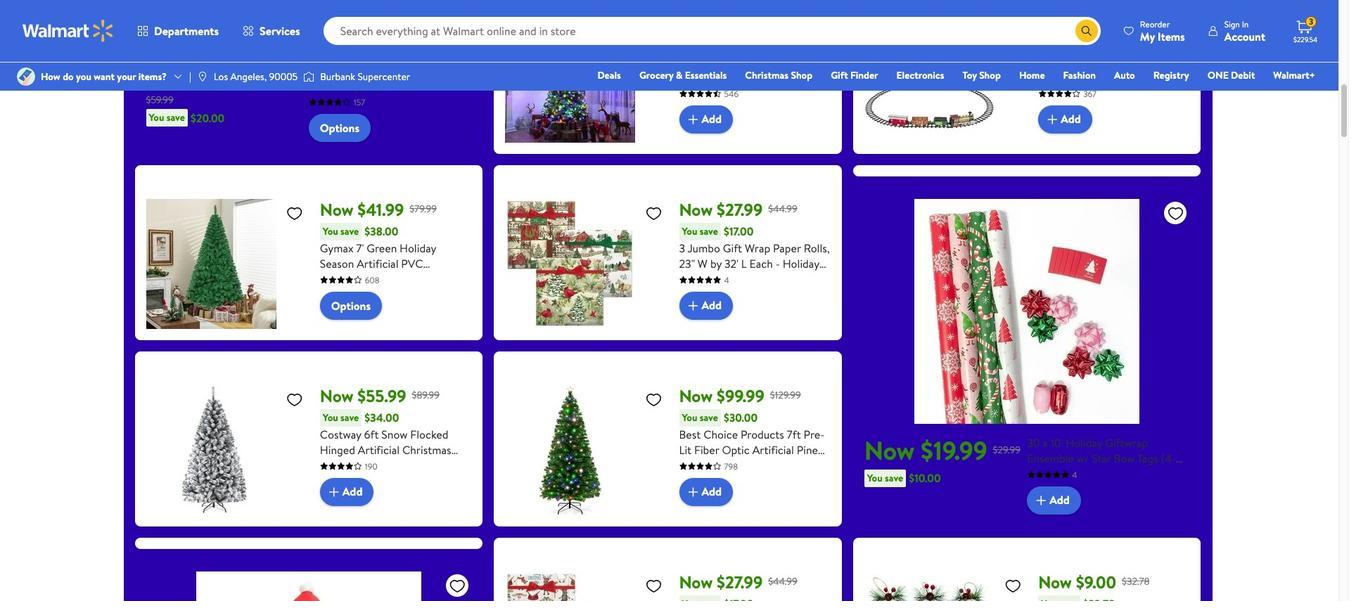 Task type: describe. For each thing, give the bounding box(es) containing it.
sign in to add to favorites list, costway 6ft snow flocked hinged artificial christmas tree unlit metal image
[[286, 391, 303, 408]]

pine
[[797, 442, 818, 458]]

car
[[1038, 85, 1056, 100]]

outdoor
[[320, 287, 362, 302]]

| inside 30 x 10' holiday giftwrap ensemble w/ star bow  tags (4- pack) | gnome pink
[[1056, 466, 1058, 482]]

how do you want your items?
[[41, 70, 167, 84]]

add button for $27.99
[[679, 292, 733, 320]]

led inside you save $45.00 costway 7ft pre-lit artificial christmas tree hinged 500 led lights
[[679, 85, 700, 100]]

search icon image
[[1081, 25, 1092, 37]]

best for now $99.99
[[679, 427, 701, 442]]

ribbons
[[373, 109, 412, 124]]

8
[[802, 473, 808, 489]]

ensemble
[[1027, 451, 1074, 466]]

you for now $55.99
[[323, 411, 338, 425]]

fashion link
[[1057, 68, 1102, 83]]

w
[[698, 256, 708, 271]]

0 horizontal spatial toy
[[963, 68, 977, 82]]

$45.00
[[724, 37, 759, 53]]

one debit link
[[1201, 68, 1262, 83]]

costway for $104.99
[[679, 54, 721, 69]]

now for $38.00
[[320, 197, 354, 221]]

sign in account
[[1224, 18, 1265, 44]]

tree inside you save $38.00 gymax 7' green holiday season artificial pvc christmas tree indoor outdoor stand
[[371, 271, 392, 287]]

now $9.00 $32.78
[[1038, 570, 1150, 594]]

3 inside 3 $229.54
[[1309, 16, 1314, 28]]

now $27.99 $44.99 for sign in to add to favorites list, 3 jumbo gift wrap paper rolls, 23" w by 32' l each - holiday forest, under the mistletoe, santa and friends - by current icon
[[679, 570, 798, 594]]

artificial inside the you save $34.00 costway 6ft snow flocked hinged artificial christmas tree unlit metal
[[358, 442, 400, 458]]

$19.99
[[921, 433, 987, 468]]

1 vertical spatial by
[[753, 287, 764, 302]]

pvc inside best choice products 24in pre- lit battery powered christmas wreath decoration w/ 70 lights, 96 pvc tips, ribbons
[[324, 109, 346, 124]]

walmart+ link
[[1267, 68, 1322, 83]]

products inside best choice products 24in pre- lit battery powered christmas wreath decoration w/ 70 lights, 96 pvc tips, ribbons
[[370, 62, 414, 78]]

190
[[365, 460, 377, 472]]

my
[[1140, 28, 1155, 44]]

holiday inside you save $38.00 gymax 7' green holiday season artificial pvc christmas tree indoor outdoor stand
[[400, 240, 436, 256]]

now $39.99 $59.99 you save $20.00
[[146, 60, 273, 126]]

367
[[1083, 88, 1097, 100]]

save inside now $39.99 $59.99 you save $20.00
[[167, 111, 185, 125]]

add to cart image for now $104.99
[[685, 111, 702, 128]]

angeles,
[[230, 70, 267, 84]]

hinged inside you save $45.00 costway 7ft pre-lit artificial christmas tree hinged 500 led lights
[[754, 69, 789, 85]]

you for now $27.99
[[682, 224, 697, 238]]

add button for $99.99
[[679, 478, 733, 506]]

 image for how do you want your items?
[[17, 68, 35, 86]]

now for $45.00
[[679, 11, 713, 35]]

6ft
[[364, 427, 379, 442]]

optic
[[722, 442, 750, 458]]

90005
[[269, 70, 298, 84]]

lights inside you save $45.00 costway 7ft pre-lit artificial christmas tree hinged 500 led lights
[[702, 85, 731, 100]]

save for now $9.99
[[1059, 38, 1077, 52]]

tags
[[1137, 451, 1158, 466]]

best inside best choice products 24in pre- lit battery powered christmas wreath decoration w/ 70 lights, 96 pvc tips, ribbons
[[309, 62, 330, 78]]

clear search field text image
[[1059, 25, 1070, 36]]

auto
[[1114, 68, 1135, 82]]

classic
[[1038, 69, 1072, 85]]

$79.99
[[410, 202, 437, 216]]

add to cart image for now $9.99
[[1044, 111, 1061, 128]]

$20.00
[[191, 110, 225, 126]]

$44.99 for sign in to add to favorites list, 3 jumbo gift wrap paper rolls, 23" w by 32' l each - holiday horses, evergreen christmas, tree cardinal - by current icon
[[768, 202, 798, 216]]

gift finder
[[831, 68, 878, 82]]

$9.00
[[1076, 570, 1116, 594]]

best for now $9.99
[[1038, 54, 1060, 69]]

you for now $99.99
[[682, 411, 697, 425]]

add button for $9.99
[[1038, 105, 1092, 133]]

horses,
[[679, 271, 716, 287]]

hinged inside the you save $34.00 costway 6ft snow flocked hinged artificial christmas tree unlit metal
[[320, 442, 355, 458]]

christmas inside you save $45.00 costway 7ft pre-lit artificial christmas tree hinged 500 led lights
[[679, 69, 728, 85]]

you
[[76, 70, 91, 84]]

tree inside you save $45.00 costway 7ft pre-lit artificial christmas tree hinged 500 led lights
[[730, 69, 751, 85]]

now $9.99 $24.99
[[1038, 11, 1148, 35]]

bow
[[1114, 451, 1135, 466]]

deals link
[[591, 68, 627, 83]]

supercenter
[[358, 70, 410, 84]]

now $19.99 group
[[864, 176, 1190, 515]]

grocery & essentials
[[639, 68, 727, 82]]

23"
[[679, 256, 695, 271]]

608
[[365, 274, 380, 286]]

30
[[1027, 435, 1040, 451]]

$27.99 for sign in to add to favorites list, 3 jumbo gift wrap paper rolls, 23" w by 32' l each - holiday horses, evergreen christmas, tree cardinal - by current icon
[[717, 197, 763, 221]]

los angeles, 90005
[[214, 70, 298, 84]]

artificial inside you save $38.00 gymax 7' green holiday season artificial pvc christmas tree indoor outdoor stand
[[357, 256, 399, 271]]

pink
[[1100, 466, 1120, 482]]

you save $15.00 best choice products kids classic electric railway train car track play set toy w/ music, lights
[[1038, 37, 1176, 116]]

you inside now $39.99 $59.99 you save $20.00
[[149, 111, 164, 125]]

 image for burbank supercenter
[[303, 70, 315, 84]]

items
[[1158, 28, 1185, 44]]

$99.99
[[717, 384, 765, 408]]

train
[[1153, 69, 1176, 85]]

essentials
[[685, 68, 727, 82]]

now $104.99 $149.99
[[679, 11, 811, 35]]

Walmart Site-Wide search field
[[323, 17, 1101, 45]]

now inside now $39.99 $59.99 you save $20.00
[[146, 60, 196, 95]]

0 vertical spatial |
[[189, 70, 191, 84]]

gift finder link
[[825, 68, 885, 83]]

546
[[724, 88, 739, 100]]

registry link
[[1147, 68, 1196, 83]]

add for $27.99
[[702, 298, 722, 313]]

280
[[769, 458, 788, 473]]

save for now $55.99
[[341, 411, 359, 425]]

grocery
[[639, 68, 674, 82]]

holiday inside the you save $17.00 3 jumbo gift wrap paper rolls, 23" w by 32' l each - holiday horses, evergreen christmas, tree cardinal - by current
[[783, 256, 819, 271]]

metal
[[370, 458, 397, 473]]

wrap
[[745, 240, 770, 256]]

1 now $27.99 group from the top
[[505, 176, 831, 329]]

pre- inside best choice products 24in pre- lit battery powered christmas wreath decoration w/ 70 lights, 96 pvc tips, ribbons
[[440, 62, 461, 78]]

fashion
[[1063, 68, 1096, 82]]

now left $9.00
[[1038, 570, 1072, 594]]

track
[[1058, 85, 1084, 100]]

christmas inside you save $38.00 gymax 7' green holiday season artificial pvc christmas tree indoor outdoor stand
[[320, 271, 369, 287]]

$32.78
[[1122, 575, 1150, 589]]

$15.00
[[1083, 37, 1115, 53]]

deals
[[598, 68, 621, 82]]

current
[[767, 287, 805, 302]]

0 vertical spatial gift
[[831, 68, 848, 82]]

0 vertical spatial options
[[320, 120, 359, 135]]

96
[[309, 109, 321, 124]]

24in
[[416, 62, 438, 78]]

$229.54
[[1294, 34, 1318, 44]]

sign in to add to favorites list, costway 7ft pre-lit artificial christmas tree hinged 500 led lights image
[[645, 18, 662, 36]]

sign in to add to favorites list, 5ft, puffy coat santa claus - lighted christmas, holiday inflatable by seasonal llc image
[[449, 577, 466, 595]]

(4-
[[1161, 451, 1176, 466]]

w/ inside you save $30.00 best choice products 7ft pre- lit fiber optic artificial pine christmas tree w/ 280 multicolored led lights, 8 sequences
[[754, 458, 766, 473]]

items?
[[138, 70, 167, 84]]

7ft
[[723, 54, 739, 69]]

7'
[[356, 240, 364, 256]]

500
[[792, 69, 812, 85]]

w/ inside 30 x 10' holiday giftwrap ensemble w/ star bow  tags (4- pack) | gnome pink
[[1077, 451, 1089, 466]]

$39.99
[[202, 60, 273, 95]]

now right sign in to add to favorites list, 3 jumbo gift wrap paper rolls, 23" w by 32' l each - holiday forest, under the mistletoe, santa and friends - by current icon
[[679, 570, 713, 594]]

how
[[41, 70, 60, 84]]

grocery & essentials link
[[633, 68, 733, 83]]

indoor
[[395, 271, 427, 287]]

798
[[724, 460, 738, 472]]

32'
[[724, 256, 739, 271]]

shop for toy shop
[[979, 68, 1001, 82]]

tree inside the you save $34.00 costway 6ft snow flocked hinged artificial christmas tree unlit metal
[[320, 458, 341, 473]]

&
[[676, 68, 683, 82]]

departments button
[[125, 14, 231, 48]]

lit inside you save $45.00 costway 7ft pre-lit artificial christmas tree hinged 500 led lights
[[763, 54, 775, 69]]

add to cart image for now $27.99
[[685, 297, 702, 314]]

add to cart image for now $99.99
[[685, 484, 702, 501]]

sign in to add to favorites list, 30 x 10' holiday giftwrap ensemble w/ star bow  tags (4-pack) | gnome pink image
[[1167, 204, 1184, 222]]

options inside now $41.99 group
[[331, 298, 371, 313]]

holiday inside 30 x 10' holiday giftwrap ensemble w/ star bow  tags (4- pack) | gnome pink
[[1066, 435, 1103, 451]]

kids
[[1146, 54, 1166, 69]]



Task type: vqa. For each thing, say whether or not it's contained in the screenshot.
Rice Krispies Treats Homestyle Original Chewy Marshmallow Snack Bars, Shelf-Stable, 13.96 oz, 12 Count image
no



Task type: locate. For each thing, give the bounding box(es) containing it.
save for now $104.99
[[700, 38, 718, 52]]

 image
[[17, 68, 35, 86], [303, 70, 315, 84]]

0 horizontal spatial 4
[[724, 274, 729, 286]]

options link inside now $41.99 group
[[320, 292, 382, 320]]

2 shop from the left
[[979, 68, 1001, 82]]

now $41.99 group
[[146, 176, 471, 329]]

$44.99 for sign in to add to favorites list, 3 jumbo gift wrap paper rolls, 23" w by 32' l each - holiday forest, under the mistletoe, santa and friends - by current icon
[[768, 575, 798, 589]]

0 horizontal spatial lights,
[[434, 93, 466, 109]]

christmas
[[745, 68, 789, 82], [679, 69, 728, 85], [408, 78, 457, 93], [320, 271, 369, 287], [402, 442, 451, 458], [679, 458, 728, 473]]

toy shop
[[963, 68, 1001, 82]]

led down grocery & essentials link on the top
[[679, 85, 700, 100]]

christmas shop link
[[739, 68, 819, 83]]

0 vertical spatial add to cart image
[[685, 297, 702, 314]]

lit inside you save $30.00 best choice products 7ft pre- lit fiber optic artificial pine christmas tree w/ 280 multicolored led lights, 8 sequences
[[679, 442, 692, 458]]

1 vertical spatial led
[[744, 473, 764, 489]]

products down $15.00
[[1100, 54, 1143, 69]]

1 vertical spatial lights,
[[767, 473, 799, 489]]

0 horizontal spatial shop
[[791, 68, 813, 82]]

sign in to add to favorites list, best choice products kids classic electric railway train car track play set toy w/ music, lights image
[[1005, 18, 1022, 36]]

toy shop link
[[956, 68, 1007, 83]]

sign in to add to favorites list, 3 jumbo gift wrap paper rolls, 23" w by 32' l each - holiday forest, under the mistletoe, santa and friends - by current image
[[645, 577, 662, 595]]

3
[[1309, 16, 1314, 28], [679, 240, 685, 256]]

$24.99
[[1120, 15, 1148, 29]]

0 horizontal spatial lights
[[702, 85, 731, 100]]

save inside the you save $17.00 3 jumbo gift wrap paper rolls, 23" w by 32' l each - holiday horses, evergreen christmas, tree cardinal - by current
[[700, 224, 718, 238]]

tree inside the you save $17.00 3 jumbo gift wrap paper rolls, 23" w by 32' l each - holiday horses, evergreen christmas, tree cardinal - by current
[[679, 287, 700, 302]]

battery
[[324, 78, 360, 93]]

options link down "wreath" at the left top of page
[[309, 114, 371, 142]]

add to cart image inside the now $27.99 group
[[685, 297, 702, 314]]

costway left 6ft
[[320, 427, 361, 442]]

music,
[[1038, 100, 1069, 116]]

you left the $34.00
[[323, 411, 338, 425]]

pvc inside you save $38.00 gymax 7' green holiday season artificial pvc christmas tree indoor outdoor stand
[[401, 256, 423, 271]]

add to cart image
[[685, 111, 702, 128], [1044, 111, 1061, 128], [326, 484, 342, 501], [1033, 492, 1050, 509]]

2 vertical spatial lit
[[679, 442, 692, 458]]

1 horizontal spatial led
[[744, 473, 764, 489]]

lit
[[763, 54, 775, 69], [309, 78, 321, 93], [679, 442, 692, 458]]

add for $9.99
[[1061, 111, 1081, 127]]

services
[[260, 23, 300, 39]]

w/ inside you save $15.00 best choice products kids classic electric railway train car track play set toy w/ music, lights
[[1147, 85, 1159, 100]]

1 horizontal spatial -
[[776, 256, 780, 271]]

1 vertical spatial options link
[[320, 292, 382, 320]]

0 vertical spatial by
[[710, 256, 722, 271]]

1 vertical spatial -
[[746, 287, 750, 302]]

save inside you save $15.00 best choice products kids classic electric railway train car track play set toy w/ music, lights
[[1059, 38, 1077, 52]]

you for now $104.99
[[682, 38, 697, 52]]

2 $44.99 from the top
[[768, 575, 798, 589]]

shop for christmas shop
[[791, 68, 813, 82]]

$34.00
[[365, 410, 399, 426]]

save inside the you save $34.00 costway 6ft snow flocked hinged artificial christmas tree unlit metal
[[341, 411, 359, 425]]

save up essentials
[[700, 38, 718, 52]]

best up 'car' at the right top of the page
[[1038, 54, 1060, 69]]

options link down 608
[[320, 292, 382, 320]]

you inside you save $45.00 costway 7ft pre-lit artificial christmas tree hinged 500 led lights
[[682, 38, 697, 52]]

lit left battery
[[309, 78, 321, 93]]

best inside you save $15.00 best choice products kids classic electric railway train car track play set toy w/ music, lights
[[1038, 54, 1060, 69]]

1 horizontal spatial 3
[[1309, 16, 1314, 28]]

debit
[[1231, 68, 1255, 82]]

group
[[146, 549, 471, 601]]

you up fiber
[[682, 411, 697, 425]]

railway
[[1115, 69, 1151, 85]]

save for now $99.99
[[700, 411, 718, 425]]

- right each
[[776, 256, 780, 271]]

cardinal
[[703, 287, 743, 302]]

add button down pack)
[[1027, 486, 1081, 515]]

products
[[1100, 54, 1143, 69], [370, 62, 414, 78], [741, 427, 784, 442]]

0 horizontal spatial pvc
[[324, 109, 346, 124]]

costway left 7ft
[[679, 54, 721, 69]]

artificial inside you save $45.00 costway 7ft pre-lit artificial christmas tree hinged 500 led lights
[[778, 54, 820, 69]]

now for $15.00
[[1038, 11, 1072, 35]]

shop
[[791, 68, 813, 82], [979, 68, 1001, 82]]

reorder
[[1140, 18, 1170, 30]]

1 horizontal spatial 4
[[1072, 469, 1077, 481]]

in
[[1242, 18, 1249, 30]]

lights, right 70
[[434, 93, 466, 109]]

play
[[1086, 85, 1106, 100]]

toy inside you save $15.00 best choice products kids classic electric railway train car track play set toy w/ music, lights
[[1127, 85, 1144, 100]]

burbank supercenter
[[320, 70, 410, 84]]

3 up '$229.54'
[[1309, 16, 1314, 28]]

season
[[320, 256, 354, 271]]

add for $99.99
[[702, 484, 722, 500]]

save inside you save $45.00 costway 7ft pre-lit artificial christmas tree hinged 500 led lights
[[700, 38, 718, 52]]

now right sign in to add to favorites list, costway 7ft pre-lit artificial christmas tree hinged 500 led lights image
[[679, 11, 713, 35]]

1 vertical spatial 3
[[679, 240, 685, 256]]

choice inside you save $30.00 best choice products 7ft pre- lit fiber optic artificial pine christmas tree w/ 280 multicolored led lights, 8 sequences
[[704, 427, 738, 442]]

$17.00
[[724, 224, 754, 239]]

add button down track
[[1038, 105, 1092, 133]]

now right sign in to add to favorites list, best choice products 7ft pre-lit fiber optic artificial pine christmas tree w/ 280 multicolored led lights, 8 sequences icon
[[679, 384, 713, 408]]

options down "wreath" at the left top of page
[[320, 120, 359, 135]]

tree left the indoor
[[371, 271, 392, 287]]

1 horizontal spatial lights,
[[767, 473, 799, 489]]

0 vertical spatial -
[[776, 256, 780, 271]]

gift inside the you save $17.00 3 jumbo gift wrap paper rolls, 23" w by 32' l each - holiday horses, evergreen christmas, tree cardinal - by current
[[723, 240, 742, 256]]

wreath
[[309, 93, 344, 109]]

4 inside the "now $19.99" group
[[1072, 469, 1077, 481]]

save
[[700, 38, 718, 52], [1059, 38, 1077, 52], [167, 111, 185, 125], [341, 224, 359, 238], [700, 224, 718, 238], [341, 411, 359, 425], [700, 411, 718, 425], [885, 471, 903, 485]]

led inside you save $30.00 best choice products 7ft pre- lit fiber optic artificial pine christmas tree w/ 280 multicolored led lights, 8 sequences
[[744, 473, 764, 489]]

lights, inside best choice products 24in pre- lit battery powered christmas wreath decoration w/ 70 lights, 96 pvc tips, ribbons
[[434, 93, 466, 109]]

1 vertical spatial lit
[[309, 78, 321, 93]]

1 horizontal spatial holiday
[[783, 256, 819, 271]]

products inside you save $15.00 best choice products kids classic electric railway train car track play set toy w/ music, lights
[[1100, 54, 1143, 69]]

products for now $9.99
[[1100, 54, 1143, 69]]

1 vertical spatial pvc
[[401, 256, 423, 271]]

lit inside best choice products 24in pre- lit battery powered christmas wreath decoration w/ 70 lights, 96 pvc tips, ribbons
[[309, 78, 321, 93]]

add
[[702, 111, 722, 127], [1061, 111, 1081, 127], [702, 298, 722, 313], [342, 484, 363, 500], [702, 484, 722, 500], [1050, 493, 1070, 508]]

shop left the gift finder link
[[791, 68, 813, 82]]

holiday up the indoor
[[400, 240, 436, 256]]

artificial up 190
[[358, 442, 400, 458]]

walmart image
[[23, 20, 114, 42]]

add button inside the now $27.99 group
[[679, 292, 733, 320]]

pre- inside you save $30.00 best choice products 7ft pre- lit fiber optic artificial pine christmas tree w/ 280 multicolored led lights, 8 sequences
[[804, 427, 825, 442]]

save up jumbo
[[700, 224, 718, 238]]

0 vertical spatial options link
[[309, 114, 371, 142]]

1 horizontal spatial lit
[[679, 442, 692, 458]]

1 $44.99 from the top
[[768, 202, 798, 216]]

products for now $99.99
[[741, 427, 784, 442]]

1 horizontal spatial lights
[[1072, 100, 1101, 116]]

home
[[1019, 68, 1045, 82]]

1 vertical spatial $44.99
[[768, 575, 798, 589]]

sequences
[[679, 489, 731, 504]]

1 horizontal spatial pre-
[[742, 54, 763, 69]]

jumbo
[[688, 240, 720, 256]]

now $55.99 $89.99
[[320, 384, 440, 408]]

30 x 10' holiday giftwrap ensemble w/ star bow  tags (4- pack) | gnome pink
[[1027, 435, 1176, 482]]

1 vertical spatial 4
[[1072, 469, 1077, 481]]

w/ left 70
[[404, 93, 417, 109]]

artificial left pine
[[752, 442, 794, 458]]

now for $10.00
[[864, 433, 915, 468]]

reorder my items
[[1140, 18, 1185, 44]]

add for $55.99
[[342, 484, 363, 500]]

you inside you save $15.00 best choice products kids classic electric railway train car track play set toy w/ music, lights
[[1041, 38, 1057, 52]]

1 vertical spatial |
[[1056, 466, 1058, 482]]

now $19.99 $29.99
[[864, 433, 1021, 468]]

1 horizontal spatial best
[[679, 427, 701, 442]]

green
[[367, 240, 397, 256]]

pvc right green
[[401, 256, 423, 271]]

$41.99
[[358, 197, 404, 221]]

| left los
[[189, 70, 191, 84]]

christmas inside the you save $34.00 costway 6ft snow flocked hinged artificial christmas tree unlit metal
[[402, 442, 451, 458]]

artificial down $149.99
[[778, 54, 820, 69]]

1 horizontal spatial  image
[[303, 70, 315, 84]]

one debit
[[1208, 68, 1255, 82]]

add button down "horses,"
[[679, 292, 733, 320]]

1 horizontal spatial pvc
[[401, 256, 423, 271]]

1 horizontal spatial hinged
[[754, 69, 789, 85]]

1 horizontal spatial choice
[[704, 427, 738, 442]]

save left $10.00
[[885, 471, 903, 485]]

w/
[[1147, 85, 1159, 100], [404, 93, 417, 109], [1077, 451, 1089, 466], [754, 458, 766, 473]]

x
[[1043, 435, 1048, 451]]

flocked
[[410, 427, 448, 442]]

toy right 'set'
[[1127, 85, 1144, 100]]

options down 608
[[331, 298, 371, 313]]

choice for now $99.99
[[704, 427, 738, 442]]

- right cardinal
[[746, 287, 750, 302]]

pre- right 24in
[[440, 62, 461, 78]]

add down track
[[1061, 111, 1081, 127]]

0 vertical spatial toy
[[963, 68, 977, 82]]

0 horizontal spatial products
[[370, 62, 414, 78]]

rolls,
[[804, 240, 830, 256]]

burbank
[[320, 70, 355, 84]]

1 horizontal spatial gift
[[831, 68, 848, 82]]

you save $10.00
[[867, 471, 941, 486]]

add down essentials
[[702, 111, 722, 127]]

tree up 546
[[730, 69, 751, 85]]

tree left unlit
[[320, 458, 341, 473]]

1 vertical spatial costway
[[320, 427, 361, 442]]

toy right electronics
[[963, 68, 977, 82]]

1 vertical spatial hinged
[[320, 442, 355, 458]]

1 horizontal spatial shop
[[979, 68, 1001, 82]]

1 horizontal spatial costway
[[679, 54, 721, 69]]

add to cart image down "horses,"
[[685, 297, 702, 314]]

gift down $17.00
[[723, 240, 742, 256]]

add button down unlit
[[320, 478, 374, 506]]

2 now $27.99 $44.99 from the top
[[679, 570, 798, 594]]

lights down essentials
[[702, 85, 731, 100]]

gift left finder
[[831, 68, 848, 82]]

stand
[[365, 287, 393, 302]]

add button down 546
[[679, 105, 733, 133]]

0 horizontal spatial 3
[[679, 240, 685, 256]]

4 up cardinal
[[724, 274, 729, 286]]

1 horizontal spatial |
[[1056, 466, 1058, 482]]

holiday up current
[[783, 256, 819, 271]]

add button down the 798
[[679, 478, 733, 506]]

save for now $27.99
[[700, 224, 718, 238]]

now $27.99 $44.99 for sign in to add to favorites list, 3 jumbo gift wrap paper rolls, 23" w by 32' l each - holiday horses, evergreen christmas, tree cardinal - by current icon
[[679, 197, 798, 221]]

0 horizontal spatial |
[[189, 70, 191, 84]]

sign in to add to favorites list, 3 jumbo gift wrap paper rolls, 23" w by 32' l each - holiday horses, evergreen christmas, tree cardinal - by current image
[[645, 204, 662, 222]]

electric
[[1074, 69, 1112, 85]]

1 vertical spatial options
[[331, 298, 371, 313]]

tree right fiber
[[730, 458, 751, 473]]

choice inside you save $15.00 best choice products kids classic electric railway train car track play set toy w/ music, lights
[[1063, 54, 1097, 69]]

add button
[[679, 105, 733, 133], [1038, 105, 1092, 133], [679, 292, 733, 320], [320, 478, 374, 506], [679, 478, 733, 506], [1027, 486, 1081, 515]]

lit left fiber
[[679, 442, 692, 458]]

1 horizontal spatial by
[[753, 287, 764, 302]]

1 vertical spatial now $27.99 group
[[505, 549, 831, 601]]

now up jumbo
[[679, 197, 713, 221]]

2 horizontal spatial holiday
[[1066, 435, 1103, 451]]

 image right "90005"
[[303, 70, 315, 84]]

1 vertical spatial now $27.99 $44.99
[[679, 570, 798, 594]]

0 horizontal spatial gift
[[723, 240, 742, 256]]

add inside the "now $19.99" group
[[1050, 493, 1070, 508]]

0 horizontal spatial best
[[309, 62, 330, 78]]

services button
[[231, 14, 312, 48]]

choice for now $9.99
[[1063, 54, 1097, 69]]

pre- inside you save $45.00 costway 7ft pre-lit artificial christmas tree hinged 500 led lights
[[742, 54, 763, 69]]

2 horizontal spatial products
[[1100, 54, 1143, 69]]

4 down the ensemble
[[1072, 469, 1077, 481]]

best left optic
[[679, 427, 701, 442]]

sign in to add to favorites list, gymax 7' green holiday season artificial pvc christmas tree indoor outdoor stand image
[[286, 204, 303, 222]]

$27.99 for sign in to add to favorites list, 3 jumbo gift wrap paper rolls, 23" w by 32' l each - holiday forest, under the mistletoe, santa and friends - by current icon
[[717, 570, 763, 594]]

pvc right 96
[[324, 109, 346, 124]]

christmas inside best choice products 24in pre- lit battery powered christmas wreath decoration w/ 70 lights, 96 pvc tips, ribbons
[[408, 78, 457, 93]]

1 shop from the left
[[791, 68, 813, 82]]

1 horizontal spatial products
[[741, 427, 784, 442]]

1 vertical spatial gift
[[723, 240, 742, 256]]

one
[[1208, 68, 1229, 82]]

add for $104.99
[[702, 111, 722, 127]]

0 vertical spatial lights,
[[434, 93, 466, 109]]

artificial
[[778, 54, 820, 69], [357, 256, 399, 271], [358, 442, 400, 458], [752, 442, 794, 458]]

lights, inside you save $30.00 best choice products 7ft pre- lit fiber optic artificial pine christmas tree w/ 280 multicolored led lights, 8 sequences
[[767, 473, 799, 489]]

now
[[679, 11, 713, 35], [1038, 11, 1072, 35], [146, 60, 196, 95], [320, 197, 354, 221], [679, 197, 713, 221], [320, 384, 354, 408], [679, 384, 713, 408], [864, 433, 915, 468], [679, 570, 713, 594], [1038, 570, 1072, 594]]

2 add to cart image from the top
[[685, 484, 702, 501]]

costway inside you save $45.00 costway 7ft pre-lit artificial christmas tree hinged 500 led lights
[[679, 54, 721, 69]]

now for $30.00
[[679, 384, 713, 408]]

multicolored
[[679, 473, 741, 489]]

hinged left 6ft
[[320, 442, 355, 458]]

by right w
[[710, 256, 722, 271]]

save left the $34.00
[[341, 411, 359, 425]]

1 vertical spatial add to cart image
[[685, 484, 702, 501]]

tree inside you save $30.00 best choice products 7ft pre- lit fiber optic artificial pine christmas tree w/ 280 multicolored led lights, 8 sequences
[[730, 458, 751, 473]]

| right pack)
[[1056, 466, 1058, 482]]

0 vertical spatial 3
[[1309, 16, 1314, 28]]

lights, left 8
[[767, 473, 799, 489]]

you left $10.00
[[867, 471, 883, 485]]

now for $17.00
[[679, 197, 713, 221]]

add button for $55.99
[[320, 478, 374, 506]]

save inside you save $30.00 best choice products 7ft pre- lit fiber optic artificial pine christmas tree w/ 280 multicolored led lights, 8 sequences
[[700, 411, 718, 425]]

$59.99
[[146, 93, 174, 107]]

sign
[[1224, 18, 1240, 30]]

tree
[[730, 69, 751, 85], [371, 271, 392, 287], [679, 287, 700, 302], [320, 458, 341, 473], [730, 458, 751, 473]]

w/ inside best choice products 24in pre- lit battery powered christmas wreath decoration w/ 70 lights, 96 pvc tips, ribbons
[[404, 93, 417, 109]]

save for now $41.99
[[341, 224, 359, 238]]

you
[[682, 38, 697, 52], [1041, 38, 1057, 52], [149, 111, 164, 125], [323, 224, 338, 238], [682, 224, 697, 238], [323, 411, 338, 425], [682, 411, 697, 425], [867, 471, 883, 485]]

0 vertical spatial pvc
[[324, 109, 346, 124]]

save down clear search field text image
[[1059, 38, 1077, 52]]

0 vertical spatial $27.99
[[717, 197, 763, 221]]

1 vertical spatial toy
[[1127, 85, 1144, 100]]

now left search icon
[[1038, 11, 1072, 35]]

0 vertical spatial hinged
[[754, 69, 789, 85]]

1 vertical spatial $27.99
[[717, 570, 763, 594]]

2 $27.99 from the top
[[717, 570, 763, 594]]

each
[[750, 256, 773, 271]]

choice down $30.00 at the bottom right of the page
[[704, 427, 738, 442]]

pre- down $45.00 at the top of the page
[[742, 54, 763, 69]]

now right your
[[146, 60, 196, 95]]

$9.99
[[1076, 11, 1114, 35]]

$29.99
[[993, 443, 1021, 457]]

save down $59.99
[[167, 111, 185, 125]]

Search search field
[[323, 17, 1101, 45]]

save inside you save $38.00 gymax 7' green holiday season artificial pvc christmas tree indoor outdoor stand
[[341, 224, 359, 238]]

set
[[1109, 85, 1125, 100]]

3 $229.54
[[1294, 16, 1318, 44]]

choice inside best choice products 24in pre- lit battery powered christmas wreath decoration w/ 70 lights, 96 pvc tips, ribbons
[[333, 62, 367, 78]]

pre-
[[742, 54, 763, 69], [440, 62, 461, 78], [804, 427, 825, 442]]

products inside you save $30.00 best choice products 7ft pre- lit fiber optic artificial pine christmas tree w/ 280 multicolored led lights, 8 sequences
[[741, 427, 784, 442]]

led left 280
[[744, 473, 764, 489]]

157
[[354, 96, 365, 108]]

now right sign in to add to favorites list, costway 6ft snow flocked hinged artificial christmas tree unlit metal icon
[[320, 384, 354, 408]]

0 vertical spatial $44.99
[[768, 202, 798, 216]]

0 vertical spatial lit
[[763, 54, 775, 69]]

0 vertical spatial now $27.99 group
[[505, 176, 831, 329]]

lights down 367
[[1072, 100, 1101, 116]]

evergreen
[[719, 271, 769, 287]]

0 vertical spatial costway
[[679, 54, 721, 69]]

costway for $55.99
[[320, 427, 361, 442]]

1 $27.99 from the top
[[717, 197, 763, 221]]

costway inside the you save $34.00 costway 6ft snow flocked hinged artificial christmas tree unlit metal
[[320, 427, 361, 442]]

options
[[320, 120, 359, 135], [331, 298, 371, 313]]

1 now $27.99 $44.99 from the top
[[679, 197, 798, 221]]

you inside the you save $17.00 3 jumbo gift wrap paper rolls, 23" w by 32' l each - holiday horses, evergreen christmas, tree cardinal - by current
[[682, 224, 697, 238]]

los
[[214, 70, 228, 84]]

you save $34.00 costway 6ft snow flocked hinged artificial christmas tree unlit metal
[[320, 410, 451, 473]]

products left 24in
[[370, 62, 414, 78]]

 image left how on the top of page
[[17, 68, 35, 86]]

christmas inside you save $30.00 best choice products 7ft pre- lit fiber optic artificial pine christmas tree w/ 280 multicolored led lights, 8 sequences
[[679, 458, 728, 473]]

$149.99
[[780, 15, 811, 29]]

now up gymax
[[320, 197, 354, 221]]

you inside you save $10.00
[[867, 471, 883, 485]]

christmas inside christmas shop link
[[745, 68, 789, 82]]

w/ left 280
[[754, 458, 766, 473]]

you up jumbo
[[682, 224, 697, 238]]

sign in to add to favorites list, 6 pack rustic christmas tree ornaments, farmhouse holiday decorations, assorted designs (3 x 5.4 in) image
[[1005, 577, 1022, 595]]

add to cart image for now $55.99
[[326, 484, 342, 501]]

add to cart image
[[685, 297, 702, 314], [685, 484, 702, 501]]

you save $30.00 best choice products 7ft pre- lit fiber optic artificial pine christmas tree w/ 280 multicolored led lights, 8 sequences
[[679, 410, 825, 504]]

1 horizontal spatial toy
[[1127, 85, 1144, 100]]

0 horizontal spatial pre-
[[440, 62, 461, 78]]

by
[[710, 256, 722, 271], [753, 287, 764, 302]]

3 inside the you save $17.00 3 jumbo gift wrap paper rolls, 23" w by 32' l each - holiday horses, evergreen christmas, tree cardinal - by current
[[679, 240, 685, 256]]

tree down 23"
[[679, 287, 700, 302]]

$30.00
[[724, 410, 758, 426]]

save left $30.00 at the bottom right of the page
[[700, 411, 718, 425]]

0 vertical spatial led
[[679, 85, 700, 100]]

0 horizontal spatial led
[[679, 85, 700, 100]]

$10.00
[[909, 471, 941, 486]]

costway
[[679, 54, 721, 69], [320, 427, 361, 442]]

2 horizontal spatial choice
[[1063, 54, 1097, 69]]

you up grocery & essentials at the top of the page
[[682, 38, 697, 52]]

add down "horses,"
[[702, 298, 722, 313]]

0 horizontal spatial choice
[[333, 62, 367, 78]]

now up you save $10.00
[[864, 433, 915, 468]]

choice up 157
[[333, 62, 367, 78]]

add button inside the "now $19.99" group
[[1027, 486, 1081, 515]]

artificial inside you save $30.00 best choice products 7ft pre- lit fiber optic artificial pine christmas tree w/ 280 multicolored led lights, 8 sequences
[[752, 442, 794, 458]]

0 horizontal spatial lit
[[309, 78, 321, 93]]

lit left 500
[[763, 54, 775, 69]]

2 horizontal spatial best
[[1038, 54, 1060, 69]]

add button for $104.99
[[679, 105, 733, 133]]

7ft
[[787, 427, 801, 442]]

0 vertical spatial 4
[[724, 274, 729, 286]]

giftwrap
[[1105, 435, 1148, 451]]

best inside you save $30.00 best choice products 7ft pre- lit fiber optic artificial pine christmas tree w/ 280 multicolored led lights, 8 sequences
[[679, 427, 701, 442]]

you inside you save $38.00 gymax 7' green holiday season artificial pvc christmas tree indoor outdoor stand
[[323, 224, 338, 238]]

70
[[419, 93, 431, 109]]

add down unlit
[[342, 484, 363, 500]]

add down gnome
[[1050, 493, 1070, 508]]

add down fiber
[[702, 484, 722, 500]]

by left current
[[753, 287, 764, 302]]

2 horizontal spatial lit
[[763, 54, 775, 69]]

 image
[[197, 71, 208, 82]]

0 horizontal spatial by
[[710, 256, 722, 271]]

1 add to cart image from the top
[[685, 297, 702, 314]]

you inside the you save $34.00 costway 6ft snow flocked hinged artificial christmas tree unlit metal
[[323, 411, 338, 425]]

0 horizontal spatial  image
[[17, 68, 35, 86]]

you for now $9.99
[[1041, 38, 1057, 52]]

lights inside you save $15.00 best choice products kids classic electric railway train car track play set toy w/ music, lights
[[1072, 100, 1101, 116]]

add to cart image down fiber
[[685, 484, 702, 501]]

0 horizontal spatial hinged
[[320, 442, 355, 458]]

you for now $41.99
[[323, 224, 338, 238]]

save up 7'
[[341, 224, 359, 238]]

w/ left star
[[1077, 451, 1089, 466]]

you down $59.99
[[149, 111, 164, 125]]

save inside you save $10.00
[[885, 471, 903, 485]]

fiber
[[694, 442, 719, 458]]

now for $34.00
[[320, 384, 354, 408]]

0 horizontal spatial costway
[[320, 427, 361, 442]]

you up classic
[[1041, 38, 1057, 52]]

0 vertical spatial now $27.99 $44.99
[[679, 197, 798, 221]]

2 horizontal spatial pre-
[[804, 427, 825, 442]]

0 horizontal spatial -
[[746, 287, 750, 302]]

0 horizontal spatial holiday
[[400, 240, 436, 256]]

registry
[[1153, 68, 1189, 82]]

best up "wreath" at the left top of page
[[309, 62, 330, 78]]

products down $30.00 at the bottom right of the page
[[741, 427, 784, 442]]

now $27.99 group
[[505, 176, 831, 329], [505, 549, 831, 601]]

shop left home
[[979, 68, 1001, 82]]

holiday right 10'
[[1066, 435, 1103, 451]]

you inside you save $30.00 best choice products 7ft pre- lit fiber optic artificial pine christmas tree w/ 280 multicolored led lights, 8 sequences
[[682, 411, 697, 425]]

hinged left 500
[[754, 69, 789, 85]]

2 now $27.99 group from the top
[[505, 549, 831, 601]]

choice down $15.00
[[1063, 54, 1097, 69]]

auto link
[[1108, 68, 1141, 83]]

sign in to add to favorites list, best choice products 7ft pre-lit fiber optic artificial pine christmas tree w/ 280 multicolored led lights, 8 sequences image
[[645, 391, 662, 408]]



